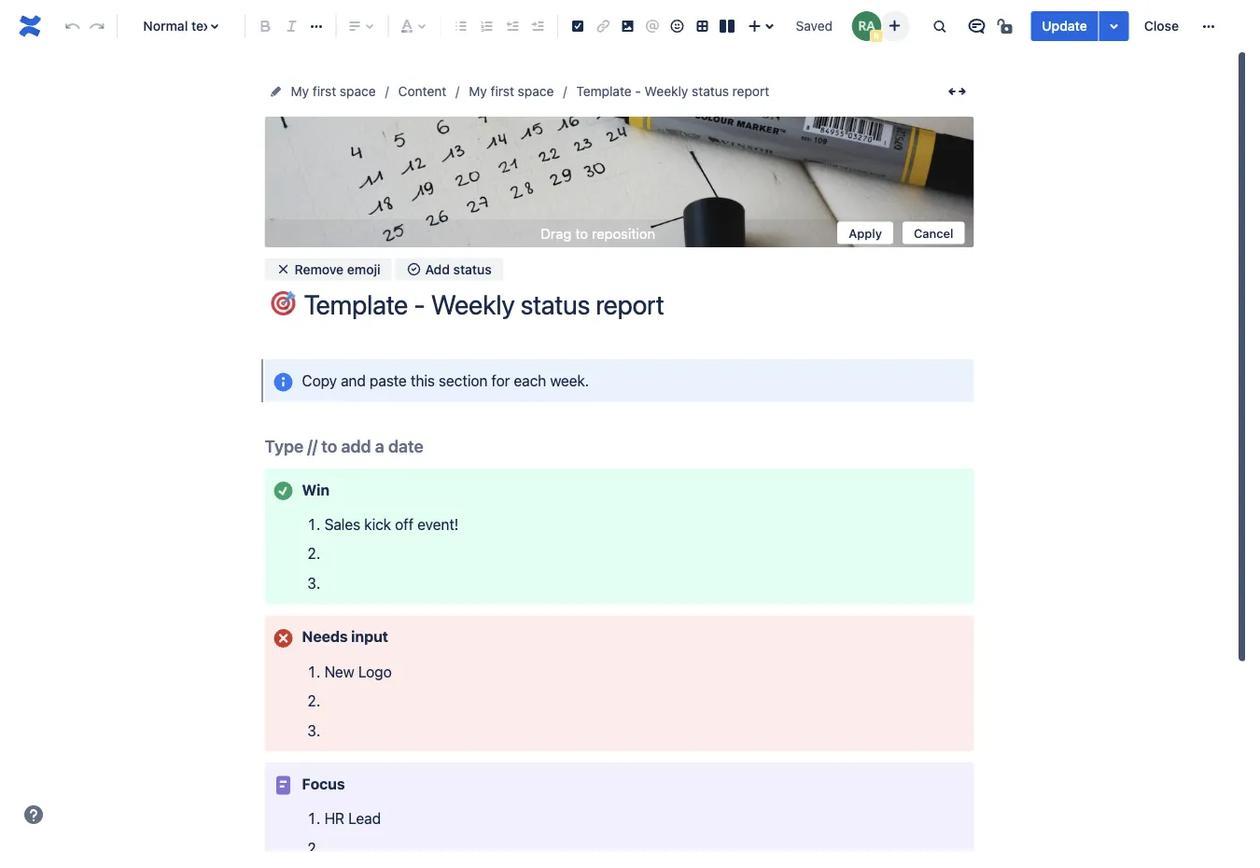 Task type: vqa. For each thing, say whether or not it's contained in the screenshot.
':Thought_Balloon:' IMAGE
no



Task type: locate. For each thing, give the bounding box(es) containing it.
:dart: image
[[271, 291, 296, 316]]

update
[[1043, 18, 1088, 34]]

apply
[[849, 226, 883, 240]]

my right content
[[469, 84, 487, 99]]

layouts image
[[716, 15, 739, 37]]

-
[[636, 84, 642, 99]]

first for second my first space link from right
[[313, 84, 336, 99]]

hr lead
[[325, 810, 381, 828]]

mention image
[[642, 15, 664, 37]]

help image
[[22, 804, 45, 827]]

normal text button
[[125, 6, 237, 47]]

add status
[[425, 261, 492, 277]]

1 horizontal spatial my first space link
[[469, 80, 554, 103]]

text
[[191, 18, 215, 34]]

link image
[[592, 15, 614, 37]]

1 horizontal spatial space
[[518, 84, 554, 99]]

confluence image
[[15, 11, 45, 41], [15, 11, 45, 41]]

space
[[340, 84, 376, 99], [518, 84, 554, 99]]

space for first my first space link from the right
[[518, 84, 554, 99]]

move this page image
[[269, 84, 283, 99]]

1 space from the left
[[340, 84, 376, 99]]

0 horizontal spatial status
[[454, 261, 492, 277]]

status right add
[[454, 261, 492, 277]]

my first space
[[291, 84, 376, 99], [469, 84, 554, 99]]

2 my first space from the left
[[469, 84, 554, 99]]

sales kick off event!
[[325, 516, 459, 534]]

make page full-width image
[[947, 80, 969, 103]]

my first space right move this page image
[[291, 84, 376, 99]]

logo
[[359, 663, 392, 681]]

my first space link down outdent ⇧tab icon
[[469, 80, 554, 103]]

more image
[[1198, 15, 1221, 37]]

first right move this page image
[[313, 84, 336, 99]]

to
[[576, 225, 588, 241]]

undo ⌘z image
[[61, 15, 83, 37]]

0 horizontal spatial my first space link
[[291, 80, 376, 103]]

copy and paste this section for each week.
[[302, 372, 589, 389]]

comment icon image
[[966, 15, 988, 37]]

my right move this page image
[[291, 84, 309, 99]]

first
[[313, 84, 336, 99], [491, 84, 515, 99]]

0 horizontal spatial my first space
[[291, 84, 376, 99]]

my first space for first my first space link from the right
[[469, 84, 554, 99]]

my first space link
[[291, 80, 376, 103], [469, 80, 554, 103]]

emoji
[[347, 261, 381, 277]]

my first space down outdent ⇧tab icon
[[469, 84, 554, 99]]

status left report
[[692, 84, 729, 99]]

0 vertical spatial status
[[692, 84, 729, 99]]

1 horizontal spatial first
[[491, 84, 515, 99]]

1 first from the left
[[313, 84, 336, 99]]

hr
[[325, 810, 345, 828]]

1 vertical spatial status
[[454, 261, 492, 277]]

1 my first space link from the left
[[291, 80, 376, 103]]

2 first from the left
[[491, 84, 515, 99]]

1 horizontal spatial my first space
[[469, 84, 554, 99]]

first for first my first space link from the right
[[491, 84, 515, 99]]

0 horizontal spatial first
[[313, 84, 336, 99]]

content link
[[398, 80, 447, 103]]

1 horizontal spatial status
[[692, 84, 729, 99]]

space left content
[[340, 84, 376, 99]]

input
[[351, 628, 388, 646]]

1 horizontal spatial my
[[469, 84, 487, 99]]

template - weekly status report
[[577, 84, 770, 99]]

remove
[[295, 261, 344, 277]]

my first space link right move this page image
[[291, 80, 376, 103]]

content
[[398, 84, 447, 99]]

remove emoji button
[[265, 258, 392, 280]]

1 my first space from the left
[[291, 84, 376, 99]]

0 horizontal spatial space
[[340, 84, 376, 99]]

my
[[291, 84, 309, 99], [469, 84, 487, 99]]

Main content area, start typing to enter text. text field
[[265, 360, 975, 853]]

space down indent tab icon
[[518, 84, 554, 99]]

panel success image
[[272, 480, 295, 503]]

paste
[[370, 372, 407, 389]]

each
[[514, 372, 547, 389]]

0 horizontal spatial my
[[291, 84, 309, 99]]

status
[[692, 84, 729, 99], [454, 261, 492, 277]]

add image, video, or file image
[[617, 15, 639, 37]]

sales
[[325, 516, 361, 534]]

first down outdent ⇧tab icon
[[491, 84, 515, 99]]

bullet list ⌘⇧8 image
[[450, 15, 473, 37]]

lead
[[349, 810, 381, 828]]

2 space from the left
[[518, 84, 554, 99]]

for
[[492, 372, 510, 389]]



Task type: describe. For each thing, give the bounding box(es) containing it.
new logo
[[325, 663, 392, 681]]

1 my from the left
[[291, 84, 309, 99]]

template
[[577, 84, 632, 99]]

my first space for second my first space link from right
[[291, 84, 376, 99]]

:dart: image
[[271, 291, 296, 316]]

drag to reposition
[[541, 225, 656, 241]]

kick
[[365, 516, 391, 534]]

remove emoji image
[[276, 262, 291, 277]]

saved
[[796, 18, 833, 34]]

Give this page a title text field
[[304, 290, 975, 320]]

redo ⌘⇧z image
[[86, 15, 108, 37]]

2 my first space link from the left
[[469, 80, 554, 103]]

off
[[395, 516, 414, 534]]

close
[[1145, 18, 1180, 34]]

outdent ⇧tab image
[[501, 15, 523, 37]]

numbered list ⌘⇧7 image
[[476, 15, 498, 37]]

2 my from the left
[[469, 84, 487, 99]]

needs
[[302, 628, 348, 646]]

panel note image
[[272, 775, 295, 797]]

panel info image
[[272, 371, 295, 393]]

focus
[[302, 775, 345, 793]]

table image
[[691, 15, 714, 37]]

normal text
[[143, 18, 215, 34]]

bold ⌘b image
[[255, 15, 277, 37]]

week.
[[550, 372, 589, 389]]

close button
[[1134, 11, 1191, 41]]

emoji image
[[667, 15, 689, 37]]

remove emoji
[[295, 261, 381, 277]]

copy
[[302, 372, 337, 389]]

apply button
[[838, 222, 894, 244]]

indent tab image
[[526, 15, 549, 37]]

add status button
[[396, 258, 503, 280]]

and
[[341, 372, 366, 389]]

status inside dropdown button
[[454, 261, 492, 277]]

reposition
[[592, 225, 656, 241]]

drag
[[541, 225, 572, 241]]

invite to edit image
[[884, 14, 906, 37]]

find and replace image
[[929, 15, 951, 37]]

action item image
[[567, 15, 589, 37]]

space for second my first space link from right
[[340, 84, 376, 99]]

normal
[[143, 18, 188, 34]]

section
[[439, 372, 488, 389]]

template - weekly status report link
[[577, 80, 770, 103]]

this
[[411, 372, 435, 389]]

report
[[733, 84, 770, 99]]

italic ⌘i image
[[281, 15, 303, 37]]

cancel button
[[903, 222, 965, 244]]

no restrictions image
[[996, 15, 1018, 37]]

ruby anderson image
[[852, 11, 882, 41]]

more formatting image
[[305, 15, 328, 37]]

add
[[425, 261, 450, 277]]

needs input
[[302, 628, 388, 646]]

win
[[302, 481, 330, 499]]

adjust update settings image
[[1104, 15, 1126, 37]]

weekly
[[645, 84, 689, 99]]

cancel
[[914, 226, 954, 240]]

update button
[[1031, 11, 1099, 41]]

panel error image
[[272, 627, 295, 650]]

new
[[325, 663, 355, 681]]

event!
[[418, 516, 459, 534]]



